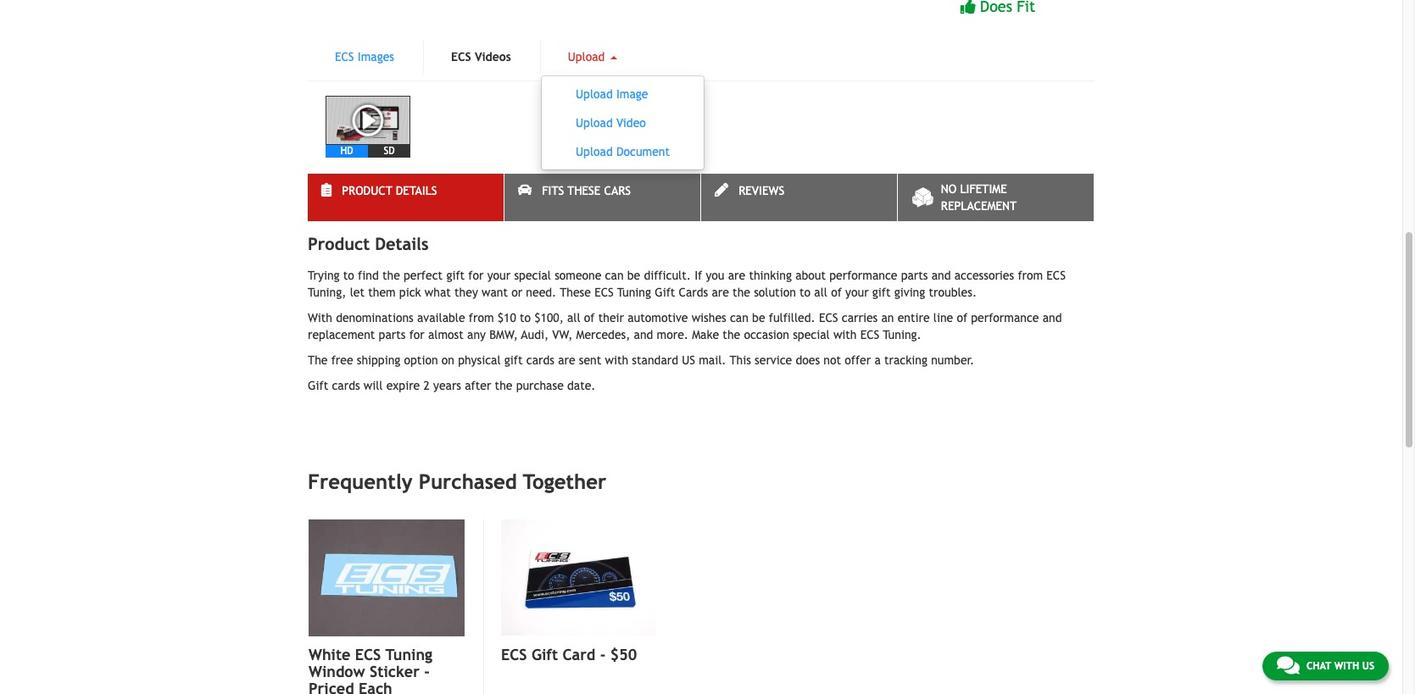 Task type: describe. For each thing, give the bounding box(es) containing it.
2 horizontal spatial with
[[1334, 661, 1359, 672]]

0 vertical spatial product
[[342, 184, 392, 197]]

a
[[875, 353, 881, 367]]

let
[[350, 286, 365, 299]]

someone
[[555, 269, 602, 282]]

upload for upload document
[[576, 145, 613, 158]]

difficult.
[[644, 269, 691, 282]]

sd link
[[368, 145, 410, 158]]

ecs right accessories
[[1047, 269, 1066, 282]]

for inside trying to find the perfect gift for your special someone can be difficult. if you are thinking about performance parts and accessories from ecs tuning, let them pick what they want or need. these ecs tuning gift cards are the solution to all of your gift giving troubles.
[[468, 269, 484, 282]]

no lifetime replacement link
[[898, 174, 1094, 221]]

carries
[[842, 311, 878, 325]]

and inside trying to find the perfect gift for your special someone can be difficult. if you are thinking about performance parts and accessories from ecs tuning, let them pick what they want or need. these ecs tuning gift cards are the solution to all of your gift giving troubles.
[[932, 269, 951, 282]]

on
[[442, 353, 454, 367]]

comments image
[[1277, 656, 1300, 676]]

sent
[[579, 353, 602, 367]]

fits
[[542, 184, 564, 197]]

the left solution
[[733, 286, 750, 299]]

upload image link
[[548, 83, 697, 105]]

0 horizontal spatial with
[[605, 353, 629, 367]]

perfect
[[404, 269, 443, 282]]

us
[[682, 353, 695, 367]]

1 vertical spatial gift
[[872, 286, 891, 299]]

for inside with denominations available from $10 to $100, all of their automotive wishes can be fulfilled. ecs carries an entire line of performance and replacement parts for almost any bmw, audi, vw, mercedes, and more. make the occasion special with ecs tuning.
[[409, 328, 425, 342]]

tuning,
[[308, 286, 346, 299]]

1 vertical spatial product details
[[308, 234, 429, 253]]

0 horizontal spatial of
[[584, 311, 595, 325]]

white
[[309, 646, 351, 664]]

0 vertical spatial details
[[396, 184, 437, 197]]

upload video link
[[548, 112, 697, 134]]

not
[[824, 353, 841, 367]]

them
[[368, 286, 396, 299]]

sticker
[[370, 663, 420, 681]]

frequently
[[308, 470, 413, 493]]

will
[[364, 379, 383, 392]]

parts inside trying to find the perfect gift for your special someone can be difficult. if you are thinking about performance parts and accessories from ecs tuning, let them pick what they want or need. these ecs tuning gift cards are the solution to all of your gift giving troubles.
[[901, 269, 928, 282]]

available
[[417, 311, 465, 325]]

occasion
[[744, 328, 789, 342]]

0 vertical spatial these
[[568, 184, 601, 197]]

chat with us link
[[1263, 652, 1389, 681]]

fits these cars
[[542, 184, 631, 197]]

tracking
[[884, 353, 928, 367]]

more.
[[657, 328, 689, 342]]

offer
[[845, 353, 871, 367]]

gift cards will expire 2 years after the purchase date.
[[308, 379, 599, 392]]

together
[[523, 470, 607, 493]]

ecs inside ecs images link
[[335, 50, 354, 63]]

document
[[616, 145, 670, 158]]

upload for upload video
[[576, 116, 613, 130]]

1 vertical spatial your
[[846, 286, 869, 299]]

cards
[[679, 286, 708, 299]]

with inside with denominations available from $10 to $100, all of their automotive wishes can be fulfilled. ecs carries an entire line of performance and replacement parts for almost any bmw, audi, vw, mercedes, and more. make the occasion special with ecs tuning.
[[834, 328, 857, 342]]

can inside trying to find the perfect gift for your special someone can be difficult. if you are thinking about performance parts and accessories from ecs tuning, let them pick what they want or need. these ecs tuning gift cards are the solution to all of your gift giving troubles.
[[605, 269, 624, 282]]

with
[[308, 311, 332, 325]]

upload for upload image
[[576, 87, 613, 101]]

gift inside trying to find the perfect gift for your special someone can be difficult. if you are thinking about performance parts and accessories from ecs tuning, let them pick what they want or need. these ecs tuning gift cards are the solution to all of your gift giving troubles.
[[655, 286, 675, 299]]

ecs left carries
[[819, 311, 838, 325]]

be inside trying to find the perfect gift for your special someone can be difficult. if you are thinking about performance parts and accessories from ecs tuning, let them pick what they want or need. these ecs tuning gift cards are the solution to all of your gift giving troubles.
[[627, 269, 640, 282]]

ecs videos link
[[424, 40, 538, 74]]

1 vertical spatial to
[[800, 286, 811, 299]]

2 horizontal spatial of
[[957, 311, 968, 325]]

trying to find the perfect gift for your special someone can be difficult. if you are thinking about performance parts and accessories from ecs tuning, let them pick what they want or need. these ecs tuning gift cards are the solution to all of your gift giving troubles.
[[308, 269, 1066, 299]]

white ecs tuning window sticker - priced each link
[[309, 646, 465, 695]]

be inside with denominations available from $10 to $100, all of their automotive wishes can be fulfilled. ecs carries an entire line of performance and replacement parts for almost any bmw, audi, vw, mercedes, and more. make the occasion special with ecs tuning.
[[752, 311, 765, 325]]

window
[[309, 663, 365, 681]]

automotive
[[628, 311, 688, 325]]

priced
[[309, 680, 354, 695]]

mail.
[[699, 353, 726, 367]]

parts inside with denominations available from $10 to $100, all of their automotive wishes can be fulfilled. ecs carries an entire line of performance and replacement parts for almost any bmw, audi, vw, mercedes, and more. make the occasion special with ecs tuning.
[[379, 328, 406, 342]]

upload image
[[576, 87, 648, 101]]

frequently purchased together
[[308, 470, 607, 493]]

entire
[[898, 311, 930, 325]]

reviews
[[739, 184, 785, 197]]

no
[[941, 182, 957, 196]]

product details link
[[308, 174, 504, 221]]

ecs down carries
[[860, 328, 880, 342]]

audi,
[[521, 328, 549, 342]]

ecs images
[[335, 50, 394, 63]]

to inside with denominations available from $10 to $100, all of their automotive wishes can be fulfilled. ecs carries an entire line of performance and replacement parts for almost any bmw, audi, vw, mercedes, and more. make the occasion special with ecs tuning.
[[520, 311, 531, 325]]

replacement
[[941, 199, 1017, 213]]

cars
[[604, 184, 631, 197]]

card
[[563, 646, 596, 664]]

$50
[[610, 646, 637, 664]]

ecs left card on the bottom left
[[501, 646, 527, 664]]

videos
[[475, 50, 511, 63]]

special inside with denominations available from $10 to $100, all of their automotive wishes can be fulfilled. ecs carries an entire line of performance and replacement parts for almost any bmw, audi, vw, mercedes, and more. make the occasion special with ecs tuning.
[[793, 328, 830, 342]]

about
[[796, 269, 826, 282]]

- inside white ecs tuning window sticker - priced each
[[424, 663, 430, 681]]

free
[[331, 353, 353, 367]]

1 vertical spatial and
[[1043, 311, 1062, 325]]

upload document link
[[548, 141, 697, 163]]

troubles.
[[929, 286, 977, 299]]

ecs images link
[[308, 40, 421, 74]]

ecs gift card - $50
[[501, 646, 637, 664]]

2
[[424, 379, 430, 392]]

purchase
[[516, 379, 564, 392]]

denominations
[[336, 311, 414, 325]]

from inside trying to find the perfect gift for your special someone can be difficult. if you are thinking about performance parts and accessories from ecs tuning, let them pick what they want or need. these ecs tuning gift cards are the solution to all of your gift giving troubles.
[[1018, 269, 1043, 282]]

all inside trying to find the perfect gift for your special someone can be difficult. if you are thinking about performance parts and accessories from ecs tuning, let them pick what they want or need. these ecs tuning gift cards are the solution to all of your gift giving troubles.
[[814, 286, 828, 299]]

no lifetime replacement
[[941, 182, 1017, 213]]

fits these cars link
[[505, 174, 700, 221]]

upload button
[[541, 40, 644, 74]]

the inside with denominations available from $10 to $100, all of their automotive wishes can be fulfilled. ecs carries an entire line of performance and replacement parts for almost any bmw, audi, vw, mercedes, and more. make the occasion special with ecs tuning.
[[723, 328, 740, 342]]

all inside with denominations available from $10 to $100, all of their automotive wishes can be fulfilled. ecs carries an entire line of performance and replacement parts for almost any bmw, audi, vw, mercedes, and more. make the occasion special with ecs tuning.
[[567, 311, 581, 325]]

tuning inside trying to find the perfect gift for your special someone can be difficult. if you are thinking about performance parts and accessories from ecs tuning, let them pick what they want or need. these ecs tuning gift cards are the solution to all of your gift giving troubles.
[[617, 286, 651, 299]]

they
[[455, 286, 478, 299]]

option
[[404, 353, 438, 367]]

an
[[881, 311, 894, 325]]

expire
[[386, 379, 420, 392]]

with denominations available from $10 to $100, all of their automotive wishes can be fulfilled. ecs carries an entire line of performance and replacement parts for almost any bmw, audi, vw, mercedes, and more. make the occasion special with ecs tuning.
[[308, 311, 1062, 342]]

overlay image
[[326, 96, 410, 145]]

0 horizontal spatial gift
[[446, 269, 465, 282]]



Task type: locate. For each thing, give the bounding box(es) containing it.
these inside trying to find the perfect gift for your special someone can be difficult. if you are thinking about performance parts and accessories from ecs tuning, let them pick what they want or need. these ecs tuning gift cards are the solution to all of your gift giving troubles.
[[560, 286, 591, 299]]

1 horizontal spatial performance
[[971, 311, 1039, 325]]

your
[[487, 269, 511, 282], [846, 286, 869, 299]]

upload
[[568, 50, 609, 63], [576, 87, 613, 101], [576, 116, 613, 130], [576, 145, 613, 158]]

0 horizontal spatial special
[[514, 269, 551, 282]]

performance inside trying to find the perfect gift for your special someone can be difficult. if you are thinking about performance parts and accessories from ecs tuning, let them pick what they want or need. these ecs tuning gift cards are the solution to all of your gift giving troubles.
[[830, 269, 898, 282]]

white ecs tuning window sticker - priced each image
[[309, 520, 465, 637]]

fulfilled.
[[769, 311, 816, 325]]

gift down difficult.
[[655, 286, 675, 299]]

find
[[358, 269, 379, 282]]

purchased
[[419, 470, 517, 493]]

0 vertical spatial parts
[[901, 269, 928, 282]]

the right after at the left bottom
[[495, 379, 513, 392]]

ecs left images
[[335, 50, 354, 63]]

upload up upload video
[[576, 87, 613, 101]]

details down the sd link
[[396, 184, 437, 197]]

cards
[[526, 353, 555, 367], [332, 379, 360, 392]]

upload inside dropdown button
[[568, 50, 609, 63]]

of left their
[[584, 311, 595, 325]]

special down fulfilled.
[[793, 328, 830, 342]]

parts down "denominations"
[[379, 328, 406, 342]]

0 vertical spatial your
[[487, 269, 511, 282]]

0 horizontal spatial -
[[424, 663, 430, 681]]

0 vertical spatial performance
[[830, 269, 898, 282]]

1 vertical spatial gift
[[308, 379, 328, 392]]

2 horizontal spatial gift
[[655, 286, 675, 299]]

for up 'they'
[[468, 269, 484, 282]]

1 vertical spatial these
[[560, 286, 591, 299]]

the
[[308, 353, 328, 367]]

special
[[514, 269, 551, 282], [793, 328, 830, 342]]

image
[[616, 87, 648, 101]]

from inside with denominations available from $10 to $100, all of their automotive wishes can be fulfilled. ecs carries an entire line of performance and replacement parts for almost any bmw, audi, vw, mercedes, and more. make the occasion special with ecs tuning.
[[469, 311, 494, 325]]

0 vertical spatial can
[[605, 269, 624, 282]]

hd link
[[326, 145, 368, 158]]

- left $50
[[600, 646, 606, 664]]

0 horizontal spatial to
[[343, 269, 354, 282]]

service
[[755, 353, 792, 367]]

years
[[433, 379, 461, 392]]

$10
[[498, 311, 516, 325]]

1 vertical spatial special
[[793, 328, 830, 342]]

0 vertical spatial from
[[1018, 269, 1043, 282]]

chat with us
[[1307, 661, 1375, 672]]

1 horizontal spatial your
[[846, 286, 869, 299]]

images
[[358, 50, 394, 63]]

tuning up each
[[385, 646, 433, 664]]

0 horizontal spatial from
[[469, 311, 494, 325]]

1 horizontal spatial for
[[468, 269, 484, 282]]

0 horizontal spatial gift
[[308, 379, 328, 392]]

are right you
[[728, 269, 746, 282]]

gift up 'they'
[[446, 269, 465, 282]]

performance
[[830, 269, 898, 282], [971, 311, 1039, 325]]

parts up giving
[[901, 269, 928, 282]]

shipping
[[357, 353, 401, 367]]

ecs inside white ecs tuning window sticker - priced each
[[355, 646, 381, 664]]

ecs gift card - $50 image
[[501, 520, 656, 636]]

0 horizontal spatial performance
[[830, 269, 898, 282]]

video
[[616, 116, 646, 130]]

0 vertical spatial are
[[728, 269, 746, 282]]

-
[[600, 646, 606, 664], [424, 663, 430, 681]]

2 horizontal spatial gift
[[872, 286, 891, 299]]

white ecs tuning window sticker - priced each
[[309, 646, 433, 695]]

0 horizontal spatial and
[[634, 328, 653, 342]]

upload down upload image
[[576, 116, 613, 130]]

trying
[[308, 269, 340, 282]]

1 vertical spatial be
[[752, 311, 765, 325]]

be up occasion
[[752, 311, 765, 325]]

upload video
[[576, 116, 646, 130]]

for
[[468, 269, 484, 282], [409, 328, 425, 342]]

1 vertical spatial product
[[308, 234, 370, 253]]

mercedes,
[[576, 328, 630, 342]]

performance up carries
[[830, 269, 898, 282]]

vw,
[[552, 328, 573, 342]]

1 vertical spatial details
[[375, 234, 429, 253]]

1 vertical spatial for
[[409, 328, 425, 342]]

product details up find
[[308, 234, 429, 253]]

0 horizontal spatial parts
[[379, 328, 406, 342]]

reviews link
[[701, 174, 897, 221]]

0 vertical spatial with
[[834, 328, 857, 342]]

1 vertical spatial cards
[[332, 379, 360, 392]]

the right 'make'
[[723, 328, 740, 342]]

the free shipping option on physical gift cards are sent with standard us mail. this service does not offer a tracking number.
[[308, 353, 975, 367]]

ecs inside ecs videos link
[[451, 50, 471, 63]]

to down about
[[800, 286, 811, 299]]

from right accessories
[[1018, 269, 1043, 282]]

for up option
[[409, 328, 425, 342]]

physical
[[458, 353, 501, 367]]

0 vertical spatial be
[[627, 269, 640, 282]]

0 vertical spatial and
[[932, 269, 951, 282]]

0 horizontal spatial tuning
[[385, 646, 433, 664]]

1 horizontal spatial with
[[834, 328, 857, 342]]

2 vertical spatial with
[[1334, 661, 1359, 672]]

2 vertical spatial gift
[[532, 646, 558, 664]]

1 horizontal spatial special
[[793, 328, 830, 342]]

gift down the
[[308, 379, 328, 392]]

0 vertical spatial all
[[814, 286, 828, 299]]

tuning.
[[883, 328, 922, 342]]

product details down the sd link
[[342, 184, 437, 197]]

standard
[[632, 353, 678, 367]]

us
[[1363, 661, 1375, 672]]

line
[[933, 311, 953, 325]]

gift down bmw,
[[504, 353, 523, 367]]

menu
[[541, 75, 704, 170]]

gift up an
[[872, 286, 891, 299]]

to right the $10
[[520, 311, 531, 325]]

hd
[[340, 145, 353, 157]]

are down you
[[712, 286, 729, 299]]

almost
[[428, 328, 464, 342]]

1 vertical spatial all
[[567, 311, 581, 325]]

sd
[[384, 145, 395, 157]]

1 horizontal spatial can
[[730, 311, 749, 325]]

upload inside 'link'
[[576, 145, 613, 158]]

solution
[[754, 286, 796, 299]]

0 vertical spatial cards
[[526, 353, 555, 367]]

all up vw,
[[567, 311, 581, 325]]

0 horizontal spatial all
[[567, 311, 581, 325]]

from up any
[[469, 311, 494, 325]]

after
[[465, 379, 491, 392]]

0 vertical spatial for
[[468, 269, 484, 282]]

1 vertical spatial tuning
[[385, 646, 433, 664]]

these
[[568, 184, 601, 197], [560, 286, 591, 299]]

upload down upload video
[[576, 145, 613, 158]]

1 vertical spatial are
[[712, 286, 729, 299]]

are left sent
[[558, 353, 575, 367]]

you
[[706, 269, 725, 282]]

1 horizontal spatial cards
[[526, 353, 555, 367]]

to
[[343, 269, 354, 282], [800, 286, 811, 299], [520, 311, 531, 325]]

of right line
[[957, 311, 968, 325]]

performance down accessories
[[971, 311, 1039, 325]]

0 vertical spatial gift
[[655, 286, 675, 299]]

giving
[[894, 286, 925, 299]]

accessories
[[955, 269, 1014, 282]]

your up carries
[[846, 286, 869, 299]]

0 horizontal spatial for
[[409, 328, 425, 342]]

all down about
[[814, 286, 828, 299]]

does
[[796, 353, 820, 367]]

1 horizontal spatial be
[[752, 311, 765, 325]]

be left difficult.
[[627, 269, 640, 282]]

ecs videos
[[451, 50, 511, 63]]

their
[[598, 311, 624, 325]]

1 vertical spatial parts
[[379, 328, 406, 342]]

can right someone
[[605, 269, 624, 282]]

with down carries
[[834, 328, 857, 342]]

want
[[482, 286, 508, 299]]

0 vertical spatial to
[[343, 269, 354, 282]]

0 horizontal spatial cards
[[332, 379, 360, 392]]

thinking
[[749, 269, 792, 282]]

menu containing upload image
[[541, 75, 704, 170]]

1 horizontal spatial gift
[[532, 646, 558, 664]]

0 vertical spatial gift
[[446, 269, 465, 282]]

product up trying
[[308, 234, 370, 253]]

tuning inside white ecs tuning window sticker - priced each
[[385, 646, 433, 664]]

1 horizontal spatial to
[[520, 311, 531, 325]]

date.
[[567, 379, 596, 392]]

1 horizontal spatial of
[[831, 286, 842, 299]]

2 horizontal spatial and
[[1043, 311, 1062, 325]]

of inside trying to find the perfect gift for your special someone can be difficult. if you are thinking about performance parts and accessories from ecs tuning, let them pick what they want or need. these ecs tuning gift cards are the solution to all of your gift giving troubles.
[[831, 286, 842, 299]]

gift left card on the bottom left
[[532, 646, 558, 664]]

0 vertical spatial product details
[[342, 184, 437, 197]]

2 vertical spatial gift
[[504, 353, 523, 367]]

thumbs up image
[[961, 0, 976, 14]]

2 vertical spatial and
[[634, 328, 653, 342]]

1 horizontal spatial -
[[600, 646, 606, 664]]

product down hd link
[[342, 184, 392, 197]]

preview image
[[326, 96, 410, 145]]

the up them
[[382, 269, 400, 282]]

tuning up their
[[617, 286, 651, 299]]

1 horizontal spatial all
[[814, 286, 828, 299]]

cards up purchase
[[526, 353, 555, 367]]

bmw,
[[489, 328, 518, 342]]

upload for upload
[[568, 50, 609, 63]]

1 vertical spatial from
[[469, 311, 494, 325]]

can
[[605, 269, 624, 282], [730, 311, 749, 325]]

1 horizontal spatial parts
[[901, 269, 928, 282]]

your up the want
[[487, 269, 511, 282]]

wishes
[[692, 311, 727, 325]]

what
[[425, 286, 451, 299]]

ecs up each
[[355, 646, 381, 664]]

0 horizontal spatial your
[[487, 269, 511, 282]]

0 vertical spatial special
[[514, 269, 551, 282]]

need.
[[526, 286, 556, 299]]

or
[[512, 286, 523, 299]]

with left us
[[1334, 661, 1359, 672]]

- right sticker
[[424, 663, 430, 681]]

upload document
[[576, 145, 670, 158]]

special inside trying to find the perfect gift for your special someone can be difficult. if you are thinking about performance parts and accessories from ecs tuning, let them pick what they want or need. these ecs tuning gift cards are the solution to all of your gift giving troubles.
[[514, 269, 551, 282]]

special up need.
[[514, 269, 551, 282]]

1 vertical spatial performance
[[971, 311, 1039, 325]]

0 vertical spatial tuning
[[617, 286, 651, 299]]

details up perfect
[[375, 234, 429, 253]]

1 horizontal spatial gift
[[504, 353, 523, 367]]

0 horizontal spatial can
[[605, 269, 624, 282]]

from
[[1018, 269, 1043, 282], [469, 311, 494, 325]]

1 horizontal spatial tuning
[[617, 286, 651, 299]]

details
[[396, 184, 437, 197], [375, 234, 429, 253]]

make
[[692, 328, 719, 342]]

ecs gift card - $50 link
[[501, 646, 656, 664]]

these down someone
[[560, 286, 591, 299]]

2 horizontal spatial to
[[800, 286, 811, 299]]

ecs up their
[[595, 286, 614, 299]]

with
[[834, 328, 857, 342], [605, 353, 629, 367], [1334, 661, 1359, 672]]

each
[[359, 680, 392, 695]]

cards down "free"
[[332, 379, 360, 392]]

of
[[831, 286, 842, 299], [584, 311, 595, 325], [957, 311, 968, 325]]

2 vertical spatial to
[[520, 311, 531, 325]]

upload up upload image
[[568, 50, 609, 63]]

if
[[695, 269, 702, 282]]

2 vertical spatial are
[[558, 353, 575, 367]]

with right sent
[[605, 353, 629, 367]]

1 horizontal spatial from
[[1018, 269, 1043, 282]]

can right wishes
[[730, 311, 749, 325]]

1 vertical spatial can
[[730, 311, 749, 325]]

of up carries
[[831, 286, 842, 299]]

1 vertical spatial with
[[605, 353, 629, 367]]

performance inside with denominations available from $10 to $100, all of their automotive wishes can be fulfilled. ecs carries an entire line of performance and replacement parts for almost any bmw, audi, vw, mercedes, and more. make the occasion special with ecs tuning.
[[971, 311, 1039, 325]]

to up let
[[343, 269, 354, 282]]

0 horizontal spatial be
[[627, 269, 640, 282]]

ecs left videos
[[451, 50, 471, 63]]

lifetime
[[960, 182, 1007, 196]]

pick
[[399, 286, 421, 299]]

can inside with denominations available from $10 to $100, all of their automotive wishes can be fulfilled. ecs carries an entire line of performance and replacement parts for almost any bmw, audi, vw, mercedes, and more. make the occasion special with ecs tuning.
[[730, 311, 749, 325]]

these right fits
[[568, 184, 601, 197]]

1 horizontal spatial and
[[932, 269, 951, 282]]

product
[[342, 184, 392, 197], [308, 234, 370, 253]]



Task type: vqa. For each thing, say whether or not it's contained in the screenshot.
REPAIR
no



